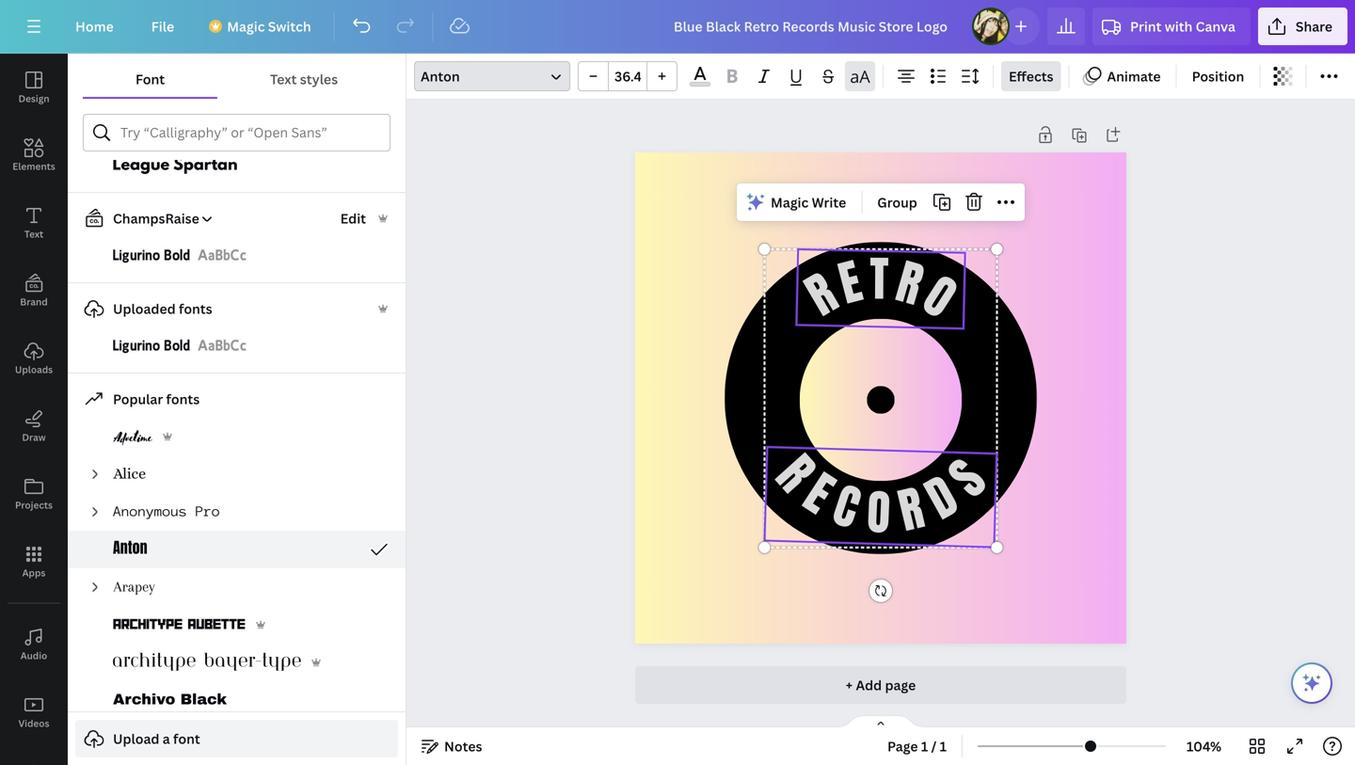 Task type: locate. For each thing, give the bounding box(es) containing it.
1 vertical spatial o
[[866, 478, 892, 549]]

o right "t"
[[911, 262, 968, 333]]

tree
[[68, 0, 406, 765]]

magic left the write
[[771, 193, 809, 211]]

e t r
[[832, 245, 930, 321]]

text
[[270, 70, 297, 88], [24, 228, 43, 241]]

tree containing champsraise
[[68, 0, 406, 765]]

anonymous pro image
[[113, 501, 219, 523]]

draw
[[22, 431, 46, 444]]

1 horizontal spatial 1
[[940, 738, 947, 755]]

magic for magic switch
[[227, 17, 265, 35]]

magic inside main menu bar
[[227, 17, 265, 35]]

text styles button
[[218, 61, 391, 97]]

0 vertical spatial text
[[270, 70, 297, 88]]

1 vertical spatial fonts
[[166, 390, 200, 408]]

audio button
[[0, 611, 68, 679]]

text for text
[[24, 228, 43, 241]]

group button
[[870, 187, 925, 217]]

share button
[[1258, 8, 1348, 45]]

page
[[885, 676, 916, 694]]

magic
[[227, 17, 265, 35], [771, 193, 809, 211]]

o
[[911, 262, 968, 333], [866, 478, 892, 549]]

projects button
[[0, 460, 68, 528]]

file
[[151, 17, 174, 35]]

1 left /
[[921, 738, 928, 755]]

group
[[578, 61, 678, 91]]

+ add page
[[846, 676, 916, 694]]

fonts for uploaded fonts
[[179, 300, 212, 318]]

a
[[163, 730, 170, 748]]

canva assistant image
[[1301, 672, 1324, 695]]

0 vertical spatial fonts
[[179, 300, 212, 318]]

ligurino bold image
[[113, 245, 190, 267], [198, 245, 247, 267], [113, 335, 190, 358], [198, 335, 247, 358]]

0 vertical spatial magic
[[227, 17, 265, 35]]

1 right /
[[940, 738, 947, 755]]

design button
[[0, 54, 68, 121]]

/
[[932, 738, 937, 755]]

104%
[[1187, 738, 1222, 755]]

print with canva
[[1131, 17, 1236, 35]]

audio
[[20, 650, 47, 662]]

1 horizontal spatial text
[[270, 70, 297, 88]]

c
[[825, 471, 868, 544]]

side panel tab list
[[0, 54, 68, 765]]

104% button
[[1174, 731, 1235, 762]]

text for text styles
[[270, 70, 297, 88]]

1
[[921, 738, 928, 755], [940, 738, 947, 755]]

1 horizontal spatial o
[[911, 262, 968, 333]]

anton button
[[414, 61, 570, 91]]

elements
[[12, 160, 55, 173]]

switch
[[268, 17, 311, 35]]

videos
[[18, 717, 49, 730]]

fonts right popular
[[166, 390, 200, 408]]

1 horizontal spatial magic
[[771, 193, 809, 211]]

0 horizontal spatial o
[[866, 478, 892, 549]]

effects button
[[1002, 61, 1061, 91]]

effects
[[1009, 67, 1054, 85]]

o inside c o r
[[866, 478, 892, 549]]

e
[[832, 247, 869, 319], [792, 459, 846, 529]]

text inside side panel tab list
[[24, 228, 43, 241]]

projects
[[15, 499, 53, 512]]

1 vertical spatial text
[[24, 228, 43, 241]]

brand
[[20, 296, 48, 308]]

draw button
[[0, 393, 68, 460]]

magic left switch
[[227, 17, 265, 35]]

e for e t r
[[832, 247, 869, 319]]

fonts right uploaded
[[179, 300, 212, 318]]

e inside e t r
[[832, 247, 869, 319]]

r
[[889, 247, 930, 321], [795, 259, 850, 331], [762, 442, 829, 506], [892, 474, 931, 547]]

print with canva button
[[1093, 8, 1251, 45]]

s
[[936, 446, 1000, 511]]

text up brand button
[[24, 228, 43, 241]]

champsraise
[[113, 209, 199, 227]]

fonts
[[179, 300, 212, 318], [166, 390, 200, 408]]

0 horizontal spatial 1
[[921, 738, 928, 755]]

alice image
[[113, 463, 146, 486]]

text left styles
[[270, 70, 297, 88]]

popular fonts
[[113, 390, 200, 408]]

0 horizontal spatial magic
[[227, 17, 265, 35]]

with
[[1165, 17, 1193, 35]]

0 horizontal spatial text
[[24, 228, 43, 241]]

2 1 from the left
[[940, 738, 947, 755]]

1 vertical spatial magic
[[771, 193, 809, 211]]

t
[[870, 245, 889, 315]]

o left d
[[866, 478, 892, 549]]

0 vertical spatial e
[[832, 247, 869, 319]]

apps
[[22, 567, 46, 579]]

videos button
[[0, 679, 68, 746]]

show pages image
[[836, 714, 926, 730]]

0 vertical spatial o
[[911, 262, 968, 333]]

1 vertical spatial e
[[792, 459, 846, 529]]

animate
[[1107, 67, 1161, 85]]

add
[[856, 676, 882, 694]]

print
[[1131, 17, 1162, 35]]

group
[[878, 193, 918, 211]]

brand button
[[0, 257, 68, 325]]

magic write button
[[741, 187, 854, 217]]

font button
[[83, 61, 218, 97]]

arapey image
[[113, 576, 155, 599]]



Task type: describe. For each thing, give the bounding box(es) containing it.
anton
[[421, 67, 460, 85]]

notes button
[[414, 731, 490, 762]]

upload
[[113, 730, 160, 748]]

#d9d9d9 image
[[690, 82, 711, 87]]

text styles
[[270, 70, 338, 88]]

edit button
[[339, 208, 368, 229]]

home link
[[60, 8, 129, 45]]

home
[[75, 17, 114, 35]]

position
[[1192, 67, 1245, 85]]

uploads
[[15, 363, 53, 376]]

archivo black image
[[113, 689, 227, 712]]

e for e
[[792, 459, 846, 529]]

canva
[[1196, 17, 1236, 35]]

r inside e t r
[[889, 247, 930, 321]]

r inside c o r
[[892, 474, 931, 547]]

uploaded fonts
[[113, 300, 212, 318]]

share
[[1296, 17, 1333, 35]]

magic write
[[771, 193, 847, 211]]

c o r
[[825, 471, 931, 549]]

styles
[[300, 70, 338, 88]]

anton image
[[113, 538, 148, 561]]

architype aubette image
[[113, 614, 246, 636]]

apps button
[[0, 528, 68, 596]]

1 1 from the left
[[921, 738, 928, 755]]

design
[[18, 92, 49, 105]]

Design title text field
[[659, 8, 965, 45]]

notes
[[444, 738, 482, 755]]

Try "Calligraphy" or "Open Sans" search field
[[120, 115, 378, 151]]

uploads button
[[0, 325, 68, 393]]

edit
[[340, 209, 366, 227]]

page 1 / 1
[[888, 738, 947, 755]]

animate button
[[1077, 61, 1169, 91]]

magic switch button
[[197, 8, 326, 45]]

#d9d9d9 image
[[690, 82, 711, 87]]

elements button
[[0, 121, 68, 189]]

file button
[[136, 8, 189, 45]]

magic for magic write
[[771, 193, 809, 211]]

– – number field
[[615, 67, 641, 85]]

champsraise button
[[75, 207, 214, 230]]

page
[[888, 738, 918, 755]]

advetime image
[[113, 425, 152, 448]]

magic switch
[[227, 17, 311, 35]]

d
[[915, 462, 969, 534]]

upload a font button
[[75, 720, 398, 758]]

position button
[[1185, 61, 1252, 91]]

upload a font
[[113, 730, 200, 748]]

+
[[846, 676, 853, 694]]

font
[[173, 730, 200, 748]]

league spartan image
[[113, 154, 237, 177]]

popular
[[113, 390, 163, 408]]

fonts for popular fonts
[[166, 390, 200, 408]]

+ add page button
[[635, 666, 1127, 704]]

font
[[136, 70, 165, 88]]

write
[[812, 193, 847, 211]]

uploaded
[[113, 300, 176, 318]]

main menu bar
[[0, 0, 1356, 54]]

text button
[[0, 189, 68, 257]]

architype bayer-type image
[[113, 651, 301, 674]]



Task type: vqa. For each thing, say whether or not it's contained in the screenshot.
easily
no



